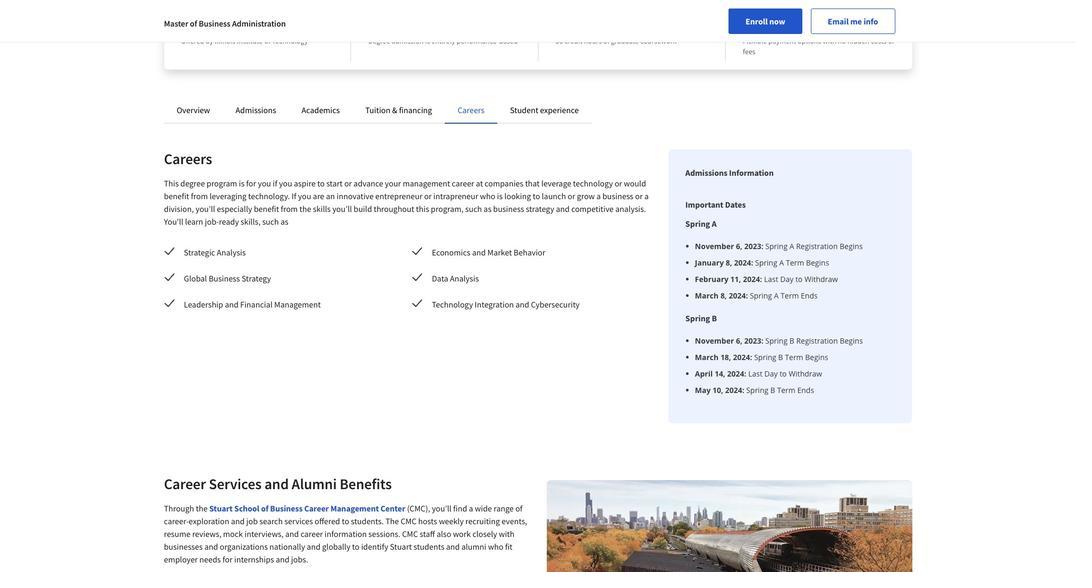 Task type: locate. For each thing, give the bounding box(es) containing it.
a right grow
[[597, 191, 601, 201]]

list item containing march 8, 2024:
[[695, 290, 863, 301]]

innovative
[[337, 191, 374, 201]]

0 vertical spatial list
[[690, 241, 863, 301]]

degree for program
[[181, 178, 205, 189]]

0 horizontal spatial degree
[[181, 178, 205, 189]]

0 vertical spatial business
[[603, 191, 634, 201]]

1 vertical spatial 8,
[[721, 291, 727, 301]]

you'll down an
[[332, 204, 352, 214]]

the left 'skills'
[[300, 204, 311, 214]]

analysis for data analysis
[[450, 273, 479, 284]]

list item containing may 10, 2024:
[[695, 385, 863, 396]]

0 vertical spatial career
[[452, 178, 474, 189]]

6, up 'march 18, 2024: spring b term begins' at the right bottom of page
[[736, 336, 743, 346]]

online)
[[295, 21, 327, 35]]

2 horizontal spatial you'll
[[432, 503, 452, 514]]

2 6, from the top
[[736, 336, 743, 346]]

begins for spring b registration begins
[[840, 336, 863, 346]]

2 2023: from the top
[[744, 336, 764, 346]]

list item down the november 6, 2023: spring b registration begins
[[695, 352, 863, 363]]

0 horizontal spatial analysis
[[217, 247, 246, 258]]

1 vertical spatial ends
[[798, 385, 814, 395]]

tuition
[[365, 105, 391, 115]]

1 vertical spatial career
[[301, 529, 323, 539]]

advance
[[354, 178, 383, 189]]

career down services
[[301, 529, 323, 539]]

degree inside "accredited degree (100% online) offered by illinois institute of technology"
[[231, 21, 262, 35]]

overview
[[177, 105, 210, 115]]

0 horizontal spatial for
[[223, 554, 233, 565]]

0 horizontal spatial you'll
[[196, 204, 215, 214]]

career
[[452, 178, 474, 189], [301, 529, 323, 539]]

to up strategy
[[533, 191, 540, 201]]

as down technology.
[[281, 216, 289, 227]]

1 horizontal spatial stuart
[[390, 542, 412, 552]]

job-
[[205, 216, 219, 227]]

0 vertical spatial careers
[[458, 105, 485, 115]]

a for november 6, 2023:
[[790, 241, 794, 251]]

a inside (cmc), you'll find a wide range of career-exploration and job search services offered to students. the cmc hosts weekly recruiting events, resume reviews, mock interviews, and career information sessions. cmc staff also work closely with businesses and organizations nationally and globally to identify stuart students and alumni who fit employer needs for internships and jobs.
[[469, 503, 473, 514]]

2 registration from the top
[[796, 336, 838, 346]]

0 vertical spatial march
[[695, 291, 719, 301]]

student experience link
[[510, 105, 579, 115]]

2024: for may 10, 2024:
[[725, 385, 745, 395]]

november 6, 2023: spring b registration begins
[[695, 336, 863, 346]]

spring for spring b registration begins
[[766, 336, 788, 346]]

is down companies
[[497, 191, 503, 201]]

enroll
[[746, 16, 768, 27]]

of inside (cmc), you'll find a wide range of career-exploration and job search services offered to students. the cmc hosts weekly recruiting events, resume reviews, mock interviews, and career information sessions. cmc staff also work closely with businesses and organizations nationally and globally to identify stuart students and alumni who fit employer needs for internships and jobs.
[[516, 503, 523, 514]]

1 vertical spatial management
[[331, 503, 379, 514]]

0 horizontal spatial a
[[469, 503, 473, 514]]

b for march 18, 2024: spring b term begins
[[778, 352, 783, 362]]

would
[[624, 178, 646, 189]]

36 credit hours of graduate coursework
[[556, 36, 677, 46]]

2024: for march 8, 2024:
[[729, 291, 748, 301]]

1 vertical spatial such
[[262, 216, 279, 227]]

list item down november 6, 2023: spring a registration begins on the right of the page
[[695, 257, 863, 268]]

analysis
[[217, 247, 246, 258], [450, 273, 479, 284]]

2 march from the top
[[695, 352, 719, 362]]

1 november from the top
[[695, 241, 734, 251]]

career up intrapreneur
[[452, 178, 474, 189]]

b up 'march 18, 2024: spring b term begins' at the right bottom of page
[[790, 336, 794, 346]]

0 horizontal spatial day
[[765, 369, 778, 379]]

especially
[[217, 204, 252, 214]]

management right financial in the left bottom of the page
[[274, 299, 321, 310]]

march down february
[[695, 291, 719, 301]]

1 vertical spatial 6,
[[736, 336, 743, 346]]

november up january
[[695, 241, 734, 251]]

2 horizontal spatial a
[[645, 191, 649, 201]]

resume
[[164, 529, 191, 539]]

or down management
[[424, 191, 432, 201]]

2 november from the top
[[695, 336, 734, 346]]

with inside (cmc), you'll find a wide range of career-exploration and job search services offered to students. the cmc hosts weekly recruiting events, resume reviews, mock interviews, and career information sessions. cmc staff also work closely with businesses and organizations nationally and globally to identify stuart students and alumni who fit employer needs for internships and jobs.
[[499, 529, 515, 539]]

spring down the important
[[686, 218, 710, 229]]

list item down 'march 18, 2024: spring b term begins' at the right bottom of page
[[695, 368, 863, 379]]

the
[[386, 516, 399, 527]]

8 list item from the top
[[695, 385, 863, 396]]

information
[[729, 167, 774, 178]]

1 vertical spatial stuart
[[390, 542, 412, 552]]

cmc left staff
[[402, 529, 418, 539]]

careers up "this"
[[164, 149, 212, 168]]

organizations
[[220, 542, 268, 552]]

ends for spring a term ends
[[801, 291, 818, 301]]

usd
[[780, 21, 800, 35]]

1 horizontal spatial analysis
[[450, 273, 479, 284]]

day
[[780, 274, 794, 284], [765, 369, 778, 379]]

term down november 6, 2023: spring a registration begins on the right of the page
[[786, 258, 804, 268]]

fees
[[743, 47, 756, 56]]

from down if
[[281, 204, 298, 214]]

cybersecurity
[[531, 299, 580, 310]]

a for january 8, 2024:
[[779, 258, 784, 268]]

for up technology.
[[246, 178, 256, 189]]

business up analysis.
[[603, 191, 634, 201]]

or left grow
[[568, 191, 575, 201]]

1 horizontal spatial admissions
[[686, 167, 728, 178]]

mock
[[223, 529, 243, 539]]

a up january 8, 2024: spring a term begins
[[790, 241, 794, 251]]

1 vertical spatial who
[[488, 542, 504, 552]]

1 horizontal spatial day
[[780, 274, 794, 284]]

looking
[[504, 191, 531, 201]]

grow
[[577, 191, 595, 201]]

weekly
[[439, 516, 464, 527]]

career up offered
[[304, 503, 329, 514]]

from up division,
[[191, 191, 208, 201]]

technology inside "accredited degree (100% online) offered by illinois institute of technology"
[[272, 36, 308, 46]]

benefit up division,
[[164, 191, 189, 201]]

6 list item from the top
[[695, 352, 863, 363]]

2024: right 14,
[[727, 369, 747, 379]]

0 horizontal spatial from
[[191, 191, 208, 201]]

sessions.
[[369, 529, 400, 539]]

8, for march
[[721, 291, 727, 301]]

information
[[325, 529, 367, 539]]

global business strategy
[[184, 273, 271, 284]]

1 vertical spatial november
[[695, 336, 734, 346]]

18,
[[721, 352, 731, 362]]

withdraw for spring a term ends
[[805, 274, 838, 284]]

master
[[164, 18, 188, 29]]

0 horizontal spatial careers
[[164, 149, 212, 168]]

2 list item from the top
[[695, 257, 863, 268]]

the up exploration
[[196, 503, 208, 514]]

1 2023: from the top
[[744, 241, 764, 251]]

1 vertical spatial as
[[281, 216, 289, 227]]

performance-
[[457, 36, 499, 46]]

the
[[300, 204, 311, 214], [196, 503, 208, 514]]

launch
[[542, 191, 566, 201]]

1 vertical spatial for
[[223, 554, 233, 565]]

experience
[[540, 105, 579, 115]]

0 horizontal spatial business
[[493, 204, 524, 214]]

1 horizontal spatial from
[[281, 204, 298, 214]]

term down the february 11, 2024: last day to withdraw
[[781, 291, 799, 301]]

spring for spring b term begins
[[754, 352, 777, 362]]

0 vertical spatial as
[[484, 204, 492, 214]]

ends for spring b term ends
[[798, 385, 814, 395]]

1 horizontal spatial degree
[[231, 21, 262, 35]]

begins for spring a registration begins
[[840, 241, 863, 251]]

range
[[494, 503, 514, 514]]

of down (100%
[[264, 36, 271, 46]]

0 horizontal spatial last
[[748, 369, 763, 379]]

2 vertical spatial is
[[497, 191, 503, 201]]

6, up january 8, 2024: spring a term begins
[[736, 241, 743, 251]]

1 horizontal spatial with
[[823, 36, 837, 46]]

illinois
[[215, 36, 235, 46]]

or right costs
[[888, 36, 895, 46]]

0 vertical spatial analysis
[[217, 247, 246, 258]]

careers left student
[[458, 105, 485, 115]]

list item containing february 11, 2024:
[[695, 274, 863, 285]]

competitive
[[571, 204, 614, 214]]

spring up 'march 18, 2024: spring b term begins' at the right bottom of page
[[766, 336, 788, 346]]

email me info button
[[811, 9, 895, 34]]

or right start
[[344, 178, 352, 189]]

0 vertical spatial november
[[695, 241, 734, 251]]

0 vertical spatial career
[[164, 475, 206, 494]]

1 vertical spatial with
[[499, 529, 515, 539]]

a
[[712, 218, 717, 229], [790, 241, 794, 251], [779, 258, 784, 268], [774, 291, 779, 301]]

term for march 18, 2024: spring b term begins
[[785, 352, 803, 362]]

1 horizontal spatial as
[[484, 204, 492, 214]]

admissions for admissions
[[236, 105, 276, 115]]

is up leveraging
[[239, 178, 245, 189]]

0 vertical spatial who
[[480, 191, 495, 201]]

at
[[476, 178, 483, 189]]

ends down the february 11, 2024: last day to withdraw
[[801, 291, 818, 301]]

benefit down technology.
[[254, 204, 279, 214]]

entrepreneur
[[375, 191, 423, 201]]

2024: down 11,
[[729, 291, 748, 301]]

spring for spring a term ends
[[750, 291, 772, 301]]

now
[[769, 16, 785, 27]]

management up students. on the left bottom
[[331, 503, 379, 514]]

1 list item from the top
[[695, 241, 863, 252]]

also
[[437, 529, 451, 539]]

behavior
[[514, 247, 546, 258]]

cmc down (cmc),
[[401, 516, 417, 527]]

2024: right 11,
[[743, 274, 762, 284]]

january 8, 2024: spring a term begins
[[695, 258, 829, 268]]

1 horizontal spatial benefit
[[254, 204, 279, 214]]

you'll inside (cmc), you'll find a wide range of career-exploration and job search services offered to students. the cmc hosts weekly recruiting events, resume reviews, mock interviews, and career information sessions. cmc staff also work closely with businesses and organizations nationally and globally to identify stuart students and alumni who fit employer needs for internships and jobs.
[[432, 503, 452, 514]]

march up "april"
[[695, 352, 719, 362]]

who left the "fit"
[[488, 542, 504, 552]]

day for a
[[780, 274, 794, 284]]

may 10, 2024: spring b term ends
[[695, 385, 814, 395]]

1 vertical spatial registration
[[796, 336, 838, 346]]

with inside $15,000 usd total tuition flexible payment options with no hidden costs or fees
[[823, 36, 837, 46]]

0 vertical spatial 6,
[[736, 241, 743, 251]]

0 vertical spatial admissions
[[236, 105, 276, 115]]

stuart up exploration
[[209, 503, 233, 514]]

1 vertical spatial list
[[690, 335, 863, 396]]

are
[[313, 191, 324, 201]]

b down the november 6, 2023: spring b registration begins
[[778, 352, 783, 362]]

you'll up weekly
[[432, 503, 452, 514]]

0 vertical spatial last
[[764, 274, 778, 284]]

term down april 14, 2024: last day to withdraw
[[777, 385, 796, 395]]

leveraging
[[210, 191, 247, 201]]

8, up 11,
[[726, 258, 732, 268]]

1 vertical spatial withdraw
[[789, 369, 822, 379]]

2024: right 18,
[[733, 352, 752, 362]]

who down at
[[480, 191, 495, 201]]

a
[[597, 191, 601, 201], [645, 191, 649, 201], [469, 503, 473, 514]]

a down november 6, 2023: spring a registration begins on the right of the page
[[779, 258, 784, 268]]

6, for 8,
[[736, 241, 743, 251]]

or
[[888, 36, 895, 46], [344, 178, 352, 189], [615, 178, 622, 189], [424, 191, 432, 201], [568, 191, 575, 201], [635, 191, 643, 201]]

payment
[[769, 36, 796, 46]]

0 vertical spatial such
[[465, 204, 482, 214]]

spring for spring a term begins
[[755, 258, 777, 268]]

0 vertical spatial technology
[[272, 36, 308, 46]]

business down looking
[[493, 204, 524, 214]]

you'll up the "job-"
[[196, 204, 215, 214]]

0 horizontal spatial is
[[239, 178, 245, 189]]

6, for 18,
[[736, 336, 743, 346]]

business down strategic analysis
[[209, 273, 240, 284]]

term
[[786, 258, 804, 268], [781, 291, 799, 301], [785, 352, 803, 362], [777, 385, 796, 395]]

for right needs
[[223, 554, 233, 565]]

0 vertical spatial day
[[780, 274, 794, 284]]

1 6, from the top
[[736, 241, 743, 251]]

february
[[695, 274, 729, 284]]

of right hours
[[603, 36, 610, 46]]

0 horizontal spatial with
[[499, 529, 515, 539]]

spring for spring a registration begins
[[766, 241, 788, 251]]

for inside (cmc), you'll find a wide range of career-exploration and job search services offered to students. the cmc hosts weekly recruiting events, resume reviews, mock interviews, and career information sessions. cmc staff also work closely with businesses and organizations nationally and globally to identify stuart students and alumni who fit employer needs for internships and jobs.
[[223, 554, 233, 565]]

b
[[712, 313, 717, 324], [790, 336, 794, 346], [778, 352, 783, 362], [771, 385, 775, 395]]

2023: up january 8, 2024: spring a term begins
[[744, 241, 764, 251]]

or inside $15,000 usd total tuition flexible payment options with no hidden costs or fees
[[888, 36, 895, 46]]

0 horizontal spatial admissions
[[236, 105, 276, 115]]

to up the are
[[317, 178, 325, 189]]

0 vertical spatial the
[[300, 204, 311, 214]]

march for march 18, 2024: spring b term begins
[[695, 352, 719, 362]]

benefit
[[164, 191, 189, 201], [254, 204, 279, 214]]

and down launch
[[556, 204, 570, 214]]

reviews,
[[192, 529, 221, 539]]

0 horizontal spatial such
[[262, 216, 279, 227]]

business
[[199, 18, 230, 29], [209, 273, 240, 284], [270, 503, 303, 514]]

last up may 10, 2024: spring b term ends
[[748, 369, 763, 379]]

a right find
[[469, 503, 473, 514]]

7 list item from the top
[[695, 368, 863, 379]]

&
[[392, 105, 397, 115]]

analysis right data
[[450, 273, 479, 284]]

2024: right 10,
[[725, 385, 745, 395]]

0 horizontal spatial management
[[274, 299, 321, 310]]

total
[[802, 21, 823, 35]]

spring up april 14, 2024: last day to withdraw
[[754, 352, 777, 362]]

(cmc),
[[407, 503, 430, 514]]

spring up january 8, 2024: spring a term begins
[[766, 241, 788, 251]]

3 list item from the top
[[695, 274, 863, 285]]

1 march from the top
[[695, 291, 719, 301]]

list item down january 8, 2024: spring a term begins
[[695, 274, 863, 285]]

4 list item from the top
[[695, 290, 863, 301]]

technology down data analysis
[[432, 299, 473, 310]]

april
[[695, 369, 713, 379]]

as down companies
[[484, 204, 492, 214]]

1 vertical spatial admissions
[[686, 167, 728, 178]]

stuart
[[209, 503, 233, 514], [390, 542, 412, 552]]

degree up institute
[[231, 21, 262, 35]]

1 registration from the top
[[796, 241, 838, 251]]

list item
[[695, 241, 863, 252], [695, 257, 863, 268], [695, 274, 863, 285], [695, 290, 863, 301], [695, 335, 863, 347], [695, 352, 863, 363], [695, 368, 863, 379], [695, 385, 863, 396]]

academics link
[[302, 105, 340, 115]]

identify
[[361, 542, 388, 552]]

2024: for april 14, 2024:
[[727, 369, 747, 379]]

0 vertical spatial registration
[[796, 241, 838, 251]]

day down january 8, 2024: spring a term begins
[[780, 274, 794, 284]]

2024:
[[734, 258, 753, 268], [743, 274, 762, 284], [729, 291, 748, 301], [733, 352, 752, 362], [727, 369, 747, 379], [725, 385, 745, 395]]

to down information
[[352, 542, 360, 552]]

staff
[[420, 529, 435, 539]]

1 horizontal spatial management
[[331, 503, 379, 514]]

analysis for strategic analysis
[[217, 247, 246, 258]]

1 vertical spatial 2023:
[[744, 336, 764, 346]]

1 vertical spatial cmc
[[402, 529, 418, 539]]

0 vertical spatial cmc
[[401, 516, 417, 527]]

1 horizontal spatial last
[[764, 274, 778, 284]]

this degree program is for you if you aspire to start or advance your management career at companies that leverage technology or would benefit from leveraging technology. if you are an innovative entrepreneur or intrapreneur who is looking to launch or grow a business or a division, you'll especially benefit from the skills you'll build throughout this program, such as business strategy and competitive analysis. you'll learn job-ready skills, such as
[[164, 178, 649, 227]]

list item up january 8, 2024: spring a term begins
[[695, 241, 863, 252]]

important dates
[[686, 199, 746, 210]]

term for january 8, 2024: spring a term begins
[[786, 258, 804, 268]]

degree inside "this degree program is for you if you aspire to start or advance your management career at companies that leverage technology or would benefit from leveraging technology. if you are an innovative entrepreneur or intrapreneur who is looking to launch or grow a business or a division, you'll especially benefit from the skills you'll build throughout this program, such as business strategy and competitive analysis. you'll learn job-ready skills, such as"
[[181, 178, 205, 189]]

tuition & financing link
[[365, 105, 432, 115]]

0 vertical spatial is
[[425, 36, 430, 46]]

0 vertical spatial degree
[[231, 21, 262, 35]]

if
[[292, 191, 296, 201]]

1 vertical spatial analysis
[[450, 273, 479, 284]]

0 vertical spatial with
[[823, 36, 837, 46]]

strategic
[[184, 247, 215, 258]]

list item up 'march 18, 2024: spring b term begins' at the right bottom of page
[[695, 335, 863, 347]]

stuart down sessions.
[[390, 542, 412, 552]]

day for b
[[765, 369, 778, 379]]

internships
[[234, 554, 274, 565]]

0 horizontal spatial career
[[301, 529, 323, 539]]

and up jobs.
[[307, 542, 321, 552]]

10,
[[713, 385, 723, 395]]

degree right "this"
[[181, 178, 205, 189]]

0 vertical spatial from
[[191, 191, 208, 201]]

of up search
[[261, 503, 269, 514]]

november for march
[[695, 336, 734, 346]]

november for january
[[695, 241, 734, 251]]

1 horizontal spatial you'll
[[332, 204, 352, 214]]

career up through at the bottom left of the page
[[164, 475, 206, 494]]

offered
[[315, 516, 340, 527]]

1 horizontal spatial is
[[425, 36, 430, 46]]

globally
[[322, 542, 350, 552]]

list
[[690, 241, 863, 301], [690, 335, 863, 396]]

2023: for spring a registration begins
[[744, 241, 764, 251]]

january
[[695, 258, 724, 268]]

and inside "this degree program is for you if you aspire to start or advance your management career at companies that leverage technology or would benefit from leveraging technology. if you are an innovative entrepreneur or intrapreneur who is looking to launch or grow a business or a division, you'll especially benefit from the skills you'll build throughout this program, such as business strategy and competitive analysis. you'll learn job-ready skills, such as"
[[556, 204, 570, 214]]

1 vertical spatial is
[[239, 178, 245, 189]]

economics and market behavior
[[432, 247, 546, 258]]

1 horizontal spatial career
[[452, 178, 474, 189]]

with left no
[[823, 36, 837, 46]]

withdraw for spring b term ends
[[789, 369, 822, 379]]

0 vertical spatial 2023:
[[744, 241, 764, 251]]

who
[[480, 191, 495, 201], [488, 542, 504, 552]]

8, for january
[[726, 258, 732, 268]]

2024: for march 18, 2024:
[[733, 352, 752, 362]]

to up information
[[342, 516, 349, 527]]

careers
[[458, 105, 485, 115], [164, 149, 212, 168]]

accredited
[[181, 21, 229, 35]]

list item down april 14, 2024: last day to withdraw
[[695, 385, 863, 396]]

that
[[525, 178, 540, 189]]

needs
[[200, 554, 221, 565]]

tuition
[[825, 21, 855, 35]]

1 horizontal spatial business
[[603, 191, 634, 201]]

0 vertical spatial 8,
[[726, 258, 732, 268]]

of up the events,
[[516, 503, 523, 514]]

1 vertical spatial last
[[748, 369, 763, 379]]

me
[[851, 16, 862, 27]]

management
[[403, 178, 450, 189]]

0 horizontal spatial stuart
[[209, 503, 233, 514]]

b down april 14, 2024: last day to withdraw
[[771, 385, 775, 395]]



Task type: vqa. For each thing, say whether or not it's contained in the screenshot.


Task type: describe. For each thing, give the bounding box(es) containing it.
0 horizontal spatial the
[[196, 503, 208, 514]]

1 horizontal spatial you
[[279, 178, 292, 189]]

and right the integration
[[516, 299, 529, 310]]

last for february 11, 2024:
[[764, 274, 778, 284]]

term for march 8, 2024: spring a term ends
[[781, 291, 799, 301]]

of right master
[[190, 18, 197, 29]]

hours
[[584, 36, 602, 46]]

and up needs
[[204, 542, 218, 552]]

11,
[[731, 274, 741, 284]]

(100%
[[264, 21, 293, 35]]

1 vertical spatial business
[[493, 204, 524, 214]]

and up through the stuart school of business career management center on the left bottom of the page
[[265, 475, 289, 494]]

spring down february
[[686, 313, 710, 324]]

0 vertical spatial management
[[274, 299, 321, 310]]

start
[[326, 178, 343, 189]]

who inside "this degree program is for you if you aspire to start or advance your management career at companies that leverage technology or would benefit from leveraging technology. if you are an innovative entrepreneur or intrapreneur who is looking to launch or grow a business or a division, you'll especially benefit from the skills you'll build throughout this program, such as business strategy and competitive analysis. you'll learn job-ready skills, such as"
[[480, 191, 495, 201]]

0 horizontal spatial benefit
[[164, 191, 189, 201]]

list item containing january 8, 2024:
[[695, 257, 863, 268]]

no
[[838, 36, 846, 46]]

recruiting
[[466, 516, 500, 527]]

spring for spring b term ends
[[746, 385, 769, 395]]

by
[[206, 36, 213, 46]]

analysis.
[[615, 204, 646, 214]]

to down 'march 18, 2024: spring b term begins' at the right bottom of page
[[780, 369, 787, 379]]

interviews,
[[245, 529, 284, 539]]

14,
[[715, 369, 725, 379]]

students
[[414, 542, 445, 552]]

b for november 6, 2023: spring b registration begins
[[790, 336, 794, 346]]

economics
[[432, 247, 471, 258]]

stuart inside (cmc), you'll find a wide range of career-exploration and job search services offered to students. the cmc hosts weekly recruiting events, resume reviews, mock interviews, and career information sessions. cmc staff also work closely with businesses and organizations nationally and globally to identify stuart students and alumni who fit employer needs for internships and jobs.
[[390, 542, 412, 552]]

entirely
[[432, 36, 455, 46]]

a down important dates
[[712, 218, 717, 229]]

find
[[453, 503, 467, 514]]

throughout
[[374, 204, 414, 214]]

march for march 8, 2024: spring a term ends
[[695, 291, 719, 301]]

students.
[[351, 516, 384, 527]]

spring b
[[686, 313, 717, 324]]

technology
[[573, 178, 613, 189]]

division,
[[164, 204, 194, 214]]

2023: for spring b registration begins
[[744, 336, 764, 346]]

search
[[260, 516, 283, 527]]

master of business administration
[[164, 18, 286, 29]]

program
[[207, 178, 237, 189]]

2 horizontal spatial you
[[298, 191, 311, 201]]

and up mock
[[231, 516, 245, 527]]

5 list item from the top
[[695, 335, 863, 347]]

b down february
[[712, 313, 717, 324]]

important
[[686, 199, 724, 210]]

technology.
[[248, 191, 290, 201]]

strategy
[[526, 204, 554, 214]]

student
[[510, 105, 538, 115]]

or left would
[[615, 178, 622, 189]]

dates
[[725, 199, 746, 210]]

admissions link
[[236, 105, 276, 115]]

intrapreneur
[[433, 191, 478, 201]]

program,
[[431, 204, 464, 214]]

to down november 6, 2023: spring a registration begins on the right of the page
[[796, 274, 803, 284]]

term for may 10, 2024: spring b term ends
[[777, 385, 796, 395]]

businesses
[[164, 542, 203, 552]]

student experience
[[510, 105, 579, 115]]

coursework
[[640, 36, 677, 46]]

2 list from the top
[[690, 335, 863, 396]]

build
[[354, 204, 372, 214]]

1 horizontal spatial a
[[597, 191, 601, 201]]

registration for spring b term begins
[[796, 336, 838, 346]]

benefits
[[340, 475, 392, 494]]

list item containing march 18, 2024:
[[695, 352, 863, 363]]

alumni
[[462, 542, 486, 552]]

strategy
[[242, 273, 271, 284]]

begins for spring b term begins
[[805, 352, 828, 362]]

stuart school of business career management center link
[[209, 503, 405, 514]]

0 horizontal spatial career
[[164, 475, 206, 494]]

employer
[[164, 554, 198, 565]]

1 horizontal spatial technology
[[432, 299, 473, 310]]

work
[[453, 529, 471, 539]]

and down nationally
[[276, 554, 289, 565]]

b for may 10, 2024: spring b term ends
[[771, 385, 775, 395]]

begins for spring a term begins
[[806, 258, 829, 268]]

aspire
[[294, 178, 316, 189]]

through the stuart school of business career management center
[[164, 503, 405, 514]]

may
[[695, 385, 711, 395]]

2 vertical spatial business
[[270, 503, 303, 514]]

if
[[273, 178, 277, 189]]

0 horizontal spatial as
[[281, 216, 289, 227]]

april 14, 2024: last day to withdraw
[[695, 369, 822, 379]]

through
[[164, 503, 194, 514]]

a for march 8, 2024:
[[774, 291, 779, 301]]

leadership and financial management
[[184, 299, 321, 310]]

career inside "this degree program is for you if you aspire to start or advance your management career at companies that leverage technology or would benefit from leveraging technology. if you are an innovative entrepreneur or intrapreneur who is looking to launch or grow a business or a division, you'll especially benefit from the skills you'll build throughout this program, such as business strategy and competitive analysis. you'll learn job-ready skills, such as"
[[452, 178, 474, 189]]

admissions for admissions information
[[686, 167, 728, 178]]

your
[[385, 178, 401, 189]]

1 vertical spatial career
[[304, 503, 329, 514]]

career inside (cmc), you'll find a wide range of career-exploration and job search services offered to students. the cmc hosts weekly recruiting events, resume reviews, mock interviews, and career information sessions. cmc staff also work closely with businesses and organizations nationally and globally to identify stuart students and alumni who fit employer needs for internships and jobs.
[[301, 529, 323, 539]]

1 vertical spatial benefit
[[254, 204, 279, 214]]

2024: for february 11, 2024:
[[743, 274, 762, 284]]

$15,000 usd total tuition flexible payment options with no hidden costs or fees
[[743, 21, 895, 56]]

2024: for january 8, 2024:
[[734, 258, 753, 268]]

career services and alumni benefits
[[164, 475, 392, 494]]

1 vertical spatial careers
[[164, 149, 212, 168]]

or down would
[[635, 191, 643, 201]]

events,
[[502, 516, 527, 527]]

financial
[[240, 299, 273, 310]]

and left financial in the left bottom of the page
[[225, 299, 239, 310]]

jobs.
[[291, 554, 308, 565]]

center
[[381, 503, 405, 514]]

$15,000
[[743, 21, 778, 35]]

1 vertical spatial from
[[281, 204, 298, 214]]

hidden
[[848, 36, 870, 46]]

spring a
[[686, 218, 717, 229]]

offered
[[181, 36, 204, 46]]

of inside "accredited degree (100% online) offered by illinois institute of technology"
[[264, 36, 271, 46]]

list item containing april 14, 2024:
[[695, 368, 863, 379]]

march 8, 2024: spring a term ends
[[695, 291, 818, 301]]

1 vertical spatial business
[[209, 273, 240, 284]]

for inside "this degree program is for you if you aspire to start or advance your management career at companies that leverage technology or would benefit from leveraging technology. if you are an innovative entrepreneur or intrapreneur who is looking to launch or grow a business or a division, you'll especially benefit from the skills you'll build throughout this program, such as business strategy and competitive analysis. you'll learn job-ready skills, such as"
[[246, 178, 256, 189]]

the inside "this degree program is for you if you aspire to start or advance your management career at companies that leverage technology or would benefit from leveraging technology. if you are an innovative entrepreneur or intrapreneur who is looking to launch or grow a business or a division, you'll especially benefit from the skills you'll build throughout this program, such as business strategy and competitive analysis. you'll learn job-ready skills, such as"
[[300, 204, 311, 214]]

registration for spring a term begins
[[796, 241, 838, 251]]

1 horizontal spatial careers
[[458, 105, 485, 115]]

skills,
[[241, 216, 261, 227]]

credit
[[565, 36, 583, 46]]

0 vertical spatial stuart
[[209, 503, 233, 514]]

costs
[[871, 36, 887, 46]]

overview link
[[177, 105, 210, 115]]

who inside (cmc), you'll find a wide range of career-exploration and job search services offered to students. the cmc hosts weekly recruiting events, resume reviews, mock interviews, and career information sessions. cmc staff also work closely with businesses and organizations nationally and globally to identify stuart students and alumni who fit employer needs for internships and jobs.
[[488, 542, 504, 552]]

degree
[[368, 36, 390, 46]]

you'll
[[164, 216, 183, 227]]

and left market
[[472, 247, 486, 258]]

degree for (100%
[[231, 21, 262, 35]]

and down work
[[446, 542, 460, 552]]

0 vertical spatial business
[[199, 18, 230, 29]]

march 18, 2024: spring b term begins
[[695, 352, 828, 362]]

1 list from the top
[[690, 241, 863, 301]]

academics
[[302, 105, 340, 115]]

last for april 14, 2024:
[[748, 369, 763, 379]]

admission
[[392, 36, 424, 46]]

2 horizontal spatial is
[[497, 191, 503, 201]]

and up nationally
[[285, 529, 299, 539]]

degree admission is entirely performance-based
[[368, 36, 518, 46]]

an
[[326, 191, 335, 201]]

(cmc), you'll find a wide range of career-exploration and job search services offered to students. the cmc hosts weekly recruiting events, resume reviews, mock interviews, and career information sessions. cmc staff also work closely with businesses and organizations nationally and globally to identify stuart students and alumni who fit employer needs for internships and jobs.
[[164, 503, 527, 565]]

0 horizontal spatial you
[[258, 178, 271, 189]]



